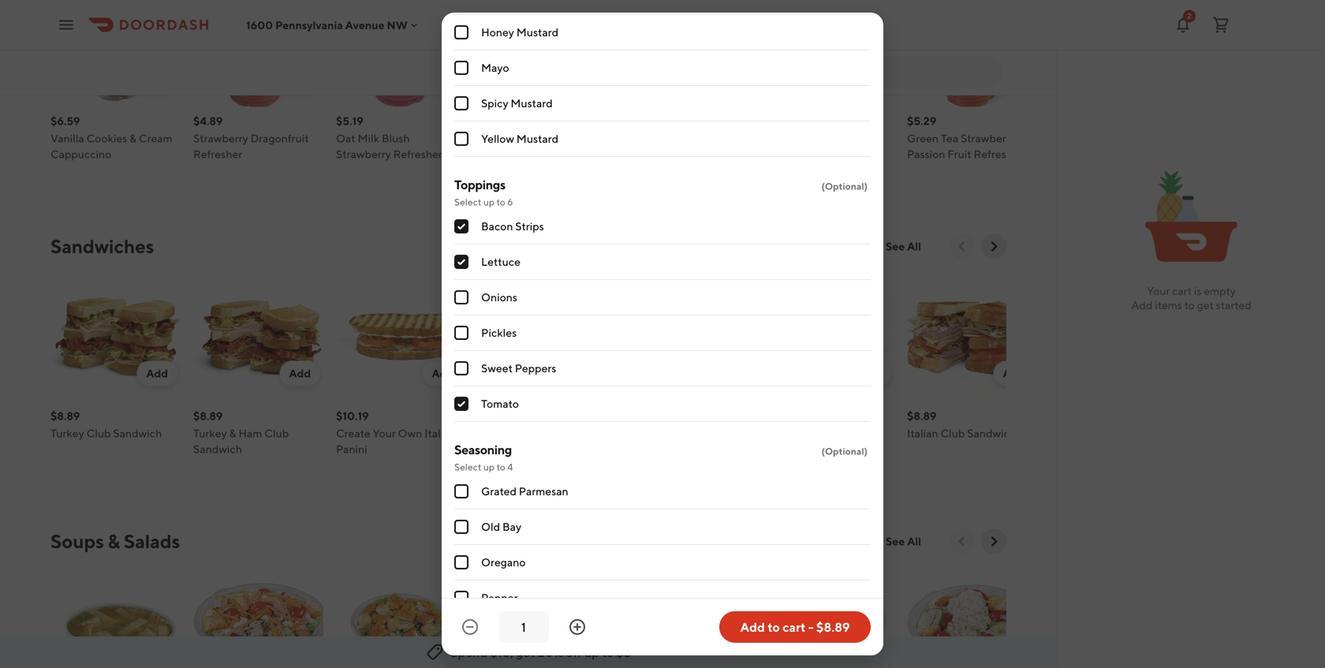 Task type: vqa. For each thing, say whether or not it's contained in the screenshot.


Task type: locate. For each thing, give the bounding box(es) containing it.
up down the seasoning
[[483, 461, 495, 472]]

2 horizontal spatial club
[[941, 427, 965, 440]]

your inside your cart is empty add items to get started
[[1147, 284, 1170, 297]]

up for toppings
[[483, 196, 495, 207]]

get inside your cart is empty add items to get started
[[1197, 299, 1214, 312]]

1 horizontal spatial $4.79
[[764, 114, 793, 127]]

mustard for spicy mustard
[[511, 97, 553, 110]]

0 horizontal spatial cappuccino
[[50, 148, 111, 161]]

1 horizontal spatial panini
[[559, 443, 590, 456]]

(optional) inside toppings 'group'
[[821, 181, 868, 192]]

cappuccino
[[50, 148, 111, 161], [479, 148, 540, 161]]

1 horizontal spatial own
[[541, 427, 565, 440]]

0 vertical spatial select
[[454, 196, 482, 207]]

2 see all link from the top
[[876, 529, 931, 554]]

0 horizontal spatial $10.19
[[336, 409, 369, 422]]

turkey inside $8.89 turkey club sandwich
[[50, 427, 84, 440]]

your
[[1147, 284, 1170, 297], [373, 427, 396, 440], [515, 427, 539, 440]]

mustard right honey
[[516, 26, 559, 39]]

strips
[[515, 220, 544, 233]]

create
[[336, 427, 370, 440], [479, 427, 513, 440]]

1 horizontal spatial get
[[1197, 299, 1214, 312]]

next button of carousel image for soups & salads
[[986, 534, 1002, 549]]

1 vertical spatial see all
[[886, 535, 921, 548]]

to left 6
[[497, 196, 505, 207]]

see for soups & salads
[[886, 535, 905, 548]]

panini
[[336, 443, 367, 456], [559, 443, 590, 456]]

& inside $8.89 turkey & ham club sandwich
[[229, 427, 236, 440]]

dialog
[[442, 0, 883, 655]]

1 vertical spatial up
[[483, 461, 495, 472]]

2 horizontal spatial strawberry
[[961, 132, 1016, 145]]

$5
[[616, 645, 632, 660]]

2 club from the left
[[264, 427, 289, 440]]

$5.79
[[479, 114, 508, 127]]

to inside your cart is empty add items to get started
[[1184, 299, 1195, 312]]

$10.19 for $10.19 create your own italian panini
[[336, 409, 369, 422]]

2 refresher from the left
[[393, 148, 442, 161]]

select for seasoning
[[454, 461, 482, 472]]

2 see all from the top
[[886, 535, 921, 548]]

soups & salads link
[[50, 529, 180, 554]]

$10.19 inside the $10.19 create your own oven roasted turkey panini
[[479, 409, 512, 422]]

to left '-'
[[768, 620, 780, 635]]

create inside $10.19 create your own italian panini
[[336, 427, 370, 440]]

parmesan
[[519, 485, 568, 498]]

2 $4.79 from the left
[[764, 114, 793, 127]]

& left cream
[[129, 132, 137, 145]]

see for sandwiches
[[886, 240, 905, 253]]

1 vertical spatial &
[[229, 427, 236, 440]]

next button of carousel image right previous button of carousel image
[[986, 239, 1002, 254]]

& right "soups"
[[108, 530, 120, 553]]

Spicy Mustard checkbox
[[454, 96, 469, 110]]

crispy chicken blt salad with one green image
[[622, 567, 752, 668]]

to down is
[[1184, 299, 1195, 312]]

lettuce
[[481, 255, 521, 268]]

1 horizontal spatial strawberry
[[336, 148, 391, 161]]

0 horizontal spatial own
[[398, 427, 422, 440]]

0 horizontal spatial club
[[86, 427, 111, 440]]

see all left previous button of carousel image
[[886, 240, 921, 253]]

0 horizontal spatial $4.79
[[622, 114, 650, 127]]

refresher inside $5.29 green tea strawberry passion fruit refresher
[[974, 148, 1023, 161]]

up down toppings
[[483, 196, 495, 207]]

increase quantity by 1 image
[[568, 618, 587, 637]]

panini inside $10.19 create your own italian panini
[[336, 443, 367, 456]]

1 horizontal spatial cart
[[1172, 284, 1192, 297]]

mustard up caramel
[[511, 97, 553, 110]]

Mayo checkbox
[[454, 61, 469, 75]]

1 vertical spatial see
[[886, 535, 905, 548]]

your inside the $10.19 create your own oven roasted turkey panini
[[515, 427, 539, 440]]

soups & salads
[[50, 530, 180, 553]]

Pickles checkbox
[[454, 326, 469, 340]]

italian
[[424, 427, 456, 440], [907, 427, 938, 440]]

add button
[[422, 66, 463, 91], [422, 66, 463, 91], [565, 66, 606, 91], [565, 66, 606, 91], [708, 66, 749, 91], [708, 66, 749, 91], [851, 66, 891, 91], [851, 66, 891, 91], [993, 66, 1034, 91], [993, 66, 1034, 91], [137, 361, 177, 386], [137, 361, 177, 386], [280, 361, 320, 386], [280, 361, 320, 386], [422, 361, 463, 386], [422, 361, 463, 386], [993, 361, 1034, 386], [993, 361, 1034, 386]]

1 all from the top
[[907, 240, 921, 253]]

1 $10.19 from the left
[[336, 409, 369, 422]]

pepper
[[481, 591, 518, 604]]

2 horizontal spatial refresher
[[974, 148, 1023, 161]]

$10.19 create your own oven roasted turkey panini
[[479, 409, 595, 456]]

honey mustard
[[481, 26, 559, 39]]

see all for soups & salads
[[886, 535, 921, 548]]

sandwich
[[113, 427, 162, 440], [967, 427, 1016, 440], [193, 443, 242, 456]]

ham
[[238, 427, 262, 440]]

2 select from the top
[[454, 461, 482, 472]]

refresher down $4.89
[[193, 148, 242, 161]]

spicy mustard
[[481, 97, 553, 110]]

oat
[[336, 132, 356, 145]]

grated
[[481, 485, 517, 498]]

cart inside button
[[783, 620, 806, 635]]

select inside toppings select up to 6
[[454, 196, 482, 207]]

see all for sandwiches
[[886, 240, 921, 253]]

club inside $8.89 italian club sandwich
[[941, 427, 965, 440]]

all left previous button of carousel icon
[[907, 535, 921, 548]]

select inside seasoning select up to 4
[[454, 461, 482, 472]]

2 cappuccino from the left
[[479, 148, 540, 161]]

0 horizontal spatial &
[[108, 530, 120, 553]]

see all link
[[876, 234, 931, 259], [876, 529, 931, 554]]

old
[[481, 520, 500, 533]]

onions
[[481, 291, 517, 304]]

see
[[886, 240, 905, 253], [886, 535, 905, 548]]

0 vertical spatial all
[[907, 240, 921, 253]]

1 vertical spatial cart
[[783, 620, 806, 635]]

2 horizontal spatial turkey
[[523, 443, 556, 456]]

toppings select up to 6
[[454, 177, 513, 207]]

1 create from the left
[[336, 427, 370, 440]]

up
[[483, 196, 495, 207], [483, 461, 495, 472], [584, 645, 599, 660]]

1 own from the left
[[398, 427, 422, 440]]

0 horizontal spatial panini
[[336, 443, 367, 456]]

3 club from the left
[[941, 427, 965, 440]]

up right off
[[584, 645, 599, 660]]

own inside $10.19 create your own italian panini
[[398, 427, 422, 440]]

2 all from the top
[[907, 535, 921, 548]]

sandwich inside $8.89 turkey club sandwich
[[113, 427, 162, 440]]

1 horizontal spatial sandwich
[[193, 443, 242, 456]]

turkey inside the $10.19 create your own oven roasted turkey panini
[[523, 443, 556, 456]]

1 vertical spatial all
[[907, 535, 921, 548]]

1 horizontal spatial cappuccino
[[479, 148, 540, 161]]

0 vertical spatial next button of carousel image
[[986, 239, 1002, 254]]

1 refresher from the left
[[193, 148, 242, 161]]

cappuccino down yellow mustard
[[479, 148, 540, 161]]

refresher inside $4.89 strawberry dragonfruit refresher
[[193, 148, 242, 161]]

2 panini from the left
[[559, 443, 590, 456]]

Old Bay checkbox
[[454, 520, 469, 534]]

dulce de leche latte image
[[764, 0, 895, 107]]

see all link left previous button of carousel image
[[876, 234, 931, 259]]

20%
[[538, 645, 563, 660]]

fruit
[[948, 148, 972, 161]]

your inside $10.19 create your own italian panini
[[373, 427, 396, 440]]

0 vertical spatial &
[[129, 132, 137, 145]]

to left 4
[[497, 461, 505, 472]]

add for "italian club sandwich" image in the right of the page
[[1003, 367, 1025, 380]]

next button of carousel image
[[986, 239, 1002, 254], [986, 534, 1002, 549]]

create inside the $10.19 create your own oven roasted turkey panini
[[479, 427, 513, 440]]

next button of carousel image right previous button of carousel icon
[[986, 534, 1002, 549]]

0 vertical spatial up
[[483, 196, 495, 207]]

add to cart - $8.89
[[740, 620, 850, 635]]

$8.89 inside $8.89 turkey club sandwich
[[50, 409, 80, 422]]

$10.19 inside $10.19 create your own italian panini
[[336, 409, 369, 422]]

all left previous button of carousel image
[[907, 240, 921, 253]]

2 next button of carousel image from the top
[[986, 534, 1002, 549]]

1600 pennsylvania avenue nw button
[[246, 18, 420, 31]]

0 items, open order cart image
[[1212, 15, 1231, 34]]

1 vertical spatial see all link
[[876, 529, 931, 554]]

see left previous button of carousel image
[[886, 240, 905, 253]]

club for italian
[[941, 427, 965, 440]]

group
[[454, 0, 871, 157]]

1 see from the top
[[886, 240, 905, 253]]

2 vertical spatial &
[[108, 530, 120, 553]]

panini inside the $10.19 create your own oven roasted turkey panini
[[559, 443, 590, 456]]

0 vertical spatial mustard
[[516, 26, 559, 39]]

oat milk blush strawberry refresher image
[[336, 0, 466, 107]]

cappuccino down vanilla
[[50, 148, 111, 161]]

your cart is empty add items to get started
[[1131, 284, 1252, 312]]

0 horizontal spatial create
[[336, 427, 370, 440]]

$8.89 italian club sandwich
[[907, 409, 1016, 440]]

italian inside $10.19 create your own italian panini
[[424, 427, 456, 440]]

0 horizontal spatial refresher
[[193, 148, 242, 161]]

yellow
[[481, 132, 514, 145]]

previous button of carousel image
[[954, 239, 970, 254]]

add for the caramel hot chocolate image
[[717, 72, 739, 85]]

previous button of carousel image
[[954, 534, 970, 549]]

1 horizontal spatial &
[[129, 132, 137, 145]]

(optional) inside seasoning group
[[821, 446, 868, 457]]

avenue
[[345, 18, 385, 31]]

2 horizontal spatial your
[[1147, 284, 1170, 297]]

0 vertical spatial get
[[1197, 299, 1214, 312]]

cookies
[[86, 132, 127, 145]]

strawberry down 'milk'
[[336, 148, 391, 161]]

add for "green tea strawberry passion fruit refresher" image
[[1003, 72, 1025, 85]]

1 see all from the top
[[886, 240, 921, 253]]

see all
[[886, 240, 921, 253], [886, 535, 921, 548]]

$8.89 inside $8.89 italian club sandwich
[[907, 409, 937, 422]]

get down is
[[1197, 299, 1214, 312]]

add inside your cart is empty add items to get started
[[1131, 299, 1153, 312]]

get right $15,
[[516, 645, 535, 660]]

0 horizontal spatial cart
[[783, 620, 806, 635]]

turkey for turkey club sandwich
[[50, 427, 84, 440]]

turkey club sandwich image
[[50, 272, 181, 402]]

0 vertical spatial see all link
[[876, 234, 931, 259]]

add to cart - $8.89 button
[[719, 611, 871, 643]]

create your own italian panini image
[[336, 272, 466, 402]]

&
[[129, 132, 137, 145], [229, 427, 236, 440], [108, 530, 120, 553]]

own inside the $10.19 create your own oven roasted turkey panini
[[541, 427, 565, 440]]

refresher down blush
[[393, 148, 442, 161]]

1 horizontal spatial italian
[[907, 427, 938, 440]]

1 horizontal spatial your
[[515, 427, 539, 440]]

chicken salad garden salad with one green image
[[907, 567, 1037, 668]]

1600 pennsylvania avenue nw
[[246, 18, 408, 31]]

to inside button
[[768, 620, 780, 635]]

1 see all link from the top
[[876, 234, 931, 259]]

1 vertical spatial mustard
[[511, 97, 553, 110]]

1 vertical spatial next button of carousel image
[[986, 534, 1002, 549]]

0 vertical spatial see
[[886, 240, 905, 253]]

(optional)
[[821, 181, 868, 192], [821, 446, 868, 457]]

0 horizontal spatial turkey
[[50, 427, 84, 440]]

strawberry inside $5.19 oat milk blush strawberry refresher
[[336, 148, 391, 161]]

add
[[432, 72, 454, 85], [575, 72, 596, 85], [717, 72, 739, 85], [860, 72, 882, 85], [1003, 72, 1025, 85], [1131, 299, 1153, 312], [146, 367, 168, 380], [289, 367, 311, 380], [432, 367, 454, 380], [1003, 367, 1025, 380], [740, 620, 765, 635]]

italian club sandwich image
[[907, 272, 1037, 402]]

pickles
[[481, 326, 517, 339]]

2 horizontal spatial sandwich
[[967, 427, 1016, 440]]

1 horizontal spatial create
[[479, 427, 513, 440]]

up inside toppings select up to 6
[[483, 196, 495, 207]]

$4.89 strawberry dragonfruit refresher
[[193, 114, 309, 161]]

2 italian from the left
[[907, 427, 938, 440]]

1 vertical spatial get
[[516, 645, 535, 660]]

see all link for sandwiches
[[876, 234, 931, 259]]

sandwich inside $8.89 italian club sandwich
[[967, 427, 1016, 440]]

0 vertical spatial see all
[[886, 240, 921, 253]]

cappuccino inside $6.59 vanilla cookies & cream cappuccino
[[50, 148, 111, 161]]

select
[[454, 196, 482, 207], [454, 461, 482, 472]]

1 italian from the left
[[424, 427, 456, 440]]

$8.89
[[50, 409, 80, 422], [193, 409, 223, 422], [622, 409, 651, 422], [764, 409, 794, 422], [907, 409, 937, 422], [816, 620, 850, 635]]

2
[[1187, 11, 1192, 21]]

2 create from the left
[[479, 427, 513, 440]]

mayo
[[481, 61, 509, 74]]

1 select from the top
[[454, 196, 482, 207]]

0 horizontal spatial strawberry
[[193, 132, 248, 145]]

1 vertical spatial select
[[454, 461, 482, 472]]

2 see from the top
[[886, 535, 905, 548]]

turkey
[[50, 427, 84, 440], [193, 427, 227, 440], [523, 443, 556, 456]]

2 own from the left
[[541, 427, 565, 440]]

turkey & ham club sandwich image
[[193, 272, 323, 402]]

mustard right yellow
[[517, 132, 559, 145]]

see all left previous button of carousel icon
[[886, 535, 921, 548]]

2 vertical spatial mustard
[[517, 132, 559, 145]]

1 next button of carousel image from the top
[[986, 239, 1002, 254]]

tea
[[941, 132, 959, 145]]

yellow mustard
[[481, 132, 559, 145]]

1 panini from the left
[[336, 443, 367, 456]]

0 vertical spatial (optional)
[[821, 181, 868, 192]]

0 horizontal spatial your
[[373, 427, 396, 440]]

2 horizontal spatial &
[[229, 427, 236, 440]]

add for 'oat milk blush strawberry refresher' image
[[432, 72, 454, 85]]

$15,
[[490, 645, 513, 660]]

Onions checkbox
[[454, 290, 469, 304]]

vanilla
[[50, 132, 84, 145]]

cart left '-'
[[783, 620, 806, 635]]

$10.19
[[336, 409, 369, 422], [479, 409, 512, 422]]

strawberry up fruit
[[961, 132, 1016, 145]]

1 horizontal spatial club
[[264, 427, 289, 440]]

cappuccino inside $5.79 salted caramel cappuccino
[[479, 148, 540, 161]]

0 vertical spatial cart
[[1172, 284, 1192, 297]]

1 horizontal spatial $10.19
[[479, 409, 512, 422]]

1600
[[246, 18, 273, 31]]

up inside seasoning select up to 4
[[483, 461, 495, 472]]

off
[[566, 645, 582, 660]]

1 vertical spatial (optional)
[[821, 446, 868, 457]]

0 horizontal spatial sandwich
[[113, 427, 162, 440]]

club inside $8.89 turkey club sandwich
[[86, 427, 111, 440]]

old bay
[[481, 520, 521, 533]]

see left previous button of carousel icon
[[886, 535, 905, 548]]

1 cappuccino from the left
[[50, 148, 111, 161]]

1 horizontal spatial refresher
[[393, 148, 442, 161]]

2 $10.19 from the left
[[479, 409, 512, 422]]

1 club from the left
[[86, 427, 111, 440]]

refresher right fruit
[[974, 148, 1023, 161]]

1 horizontal spatial turkey
[[193, 427, 227, 440]]

see all link left previous button of carousel icon
[[876, 529, 931, 554]]

$4.79
[[622, 114, 650, 127], [764, 114, 793, 127]]

cart
[[1172, 284, 1192, 297], [783, 620, 806, 635]]

$8.89 inside $8.89 turkey & ham club sandwich
[[193, 409, 223, 422]]

Honey Mustard checkbox
[[454, 25, 469, 39]]

select down toppings
[[454, 196, 482, 207]]

turkey inside $8.89 turkey & ham club sandwich
[[193, 427, 227, 440]]

items
[[1155, 299, 1182, 312]]

cart left is
[[1172, 284, 1192, 297]]

Lettuce checkbox
[[454, 255, 469, 269]]

all
[[907, 240, 921, 253], [907, 535, 921, 548]]

3 refresher from the left
[[974, 148, 1023, 161]]

& left the ham
[[229, 427, 236, 440]]

1 $4.79 from the left
[[622, 114, 650, 127]]

2 (optional) from the top
[[821, 446, 868, 457]]

strawberry down $4.89
[[193, 132, 248, 145]]

0 horizontal spatial italian
[[424, 427, 456, 440]]

select down the seasoning
[[454, 461, 482, 472]]

add inside button
[[740, 620, 765, 635]]

Sweet Peppers checkbox
[[454, 361, 469, 375]]

all for soups & salads
[[907, 535, 921, 548]]

vanilla cookies & cream cappuccino image
[[50, 0, 181, 107]]

oregano
[[481, 556, 526, 569]]

mustard
[[516, 26, 559, 39], [511, 97, 553, 110], [517, 132, 559, 145]]

1 (optional) from the top
[[821, 181, 868, 192]]



Task type: describe. For each thing, give the bounding box(es) containing it.
add for turkey club sandwich image
[[146, 367, 168, 380]]

add for turkey & ham club sandwich image
[[289, 367, 311, 380]]

to inside seasoning select up to 4
[[497, 461, 505, 472]]

tomato
[[481, 397, 519, 410]]

spicy
[[481, 97, 508, 110]]

bacon avocado club sandwich image
[[764, 272, 895, 402]]

$8.89 inside add to cart - $8.89 button
[[816, 620, 850, 635]]

Search Wawa search field
[[764, 64, 991, 81]]

sandwich for $8.89 turkey club sandwich
[[113, 427, 162, 440]]

strawberry inside $5.29 green tea strawberry passion fruit refresher
[[961, 132, 1016, 145]]

create your own oven roasted turkey panini image
[[479, 272, 609, 402]]

Yellow Mustard checkbox
[[454, 132, 469, 146]]

green
[[907, 132, 939, 145]]

$8.89 turkey club sandwich
[[50, 409, 162, 440]]

strawberry dragonfruit refresher image
[[193, 0, 323, 107]]

is
[[1194, 284, 1202, 297]]

chicken salad club sandwich image
[[622, 272, 752, 402]]

oven
[[567, 427, 595, 440]]

sandwiches link
[[50, 234, 154, 259]]

own for oven
[[541, 427, 565, 440]]

to left $5
[[602, 645, 614, 660]]

$5.29 green tea strawberry passion fruit refresher
[[907, 114, 1023, 161]]

sandwich for $8.89 italian club sandwich
[[967, 427, 1016, 440]]

4
[[507, 461, 513, 472]]

breaded chicken caesar salad image
[[336, 567, 466, 668]]

toppings group
[[454, 176, 871, 422]]

notification bell image
[[1174, 15, 1193, 34]]

freshly made chef salad image
[[764, 567, 895, 668]]

dialog containing toppings
[[442, 0, 883, 655]]

cart inside your cart is empty add items to get started
[[1172, 284, 1192, 297]]

seasoning group
[[454, 441, 871, 652]]

salted caramel cappuccino image
[[479, 0, 609, 107]]

Grated Parmesan checkbox
[[454, 484, 469, 499]]

spend
[[451, 645, 488, 660]]

up for seasoning
[[483, 461, 495, 472]]

empty
[[1204, 284, 1236, 297]]

bacon
[[481, 220, 513, 233]]

add for salted caramel cappuccino "image"
[[575, 72, 596, 85]]

seasoning select up to 4
[[454, 442, 513, 472]]

$10.19 for $10.19 create your own oven roasted turkey panini
[[479, 409, 512, 422]]

bacon strips
[[481, 220, 544, 233]]

your for $10.19 create your own oven roasted turkey panini
[[515, 427, 539, 440]]

see all link for soups & salads
[[876, 529, 931, 554]]

your for $10.19 create your own italian panini
[[373, 427, 396, 440]]

milk
[[358, 132, 379, 145]]

club inside $8.89 turkey & ham club sandwich
[[264, 427, 289, 440]]

$5.19
[[336, 114, 363, 127]]

(optional) for seasoning
[[821, 446, 868, 457]]

toppings
[[454, 177, 505, 192]]

6
[[507, 196, 513, 207]]

green tea strawberry passion fruit refresher image
[[907, 0, 1037, 107]]

$5.79 salted caramel cappuccino
[[479, 114, 556, 161]]

salted
[[479, 132, 511, 145]]

dragonfruit
[[251, 132, 309, 145]]

& inside $6.59 vanilla cookies & cream cappuccino
[[129, 132, 137, 145]]

seasoning
[[454, 442, 512, 457]]

sandwiches
[[50, 235, 154, 258]]

Tomato checkbox
[[454, 397, 469, 411]]

(optional) for toppings
[[821, 181, 868, 192]]

cream
[[139, 132, 173, 145]]

next button of carousel image for sandwiches
[[986, 239, 1002, 254]]

custom salad with one green image
[[193, 567, 323, 668]]

$5.29
[[907, 114, 937, 127]]

nw
[[387, 18, 408, 31]]

$4.89
[[193, 114, 223, 127]]

Current quantity is 1 number field
[[508, 618, 540, 636]]

soups
[[50, 530, 104, 553]]

started
[[1216, 299, 1252, 312]]

refresher inside $5.19 oat milk blush strawberry refresher
[[393, 148, 442, 161]]

add for create your own italian panini image
[[432, 367, 454, 380]]

roasted
[[479, 443, 520, 456]]

club for turkey
[[86, 427, 111, 440]]

$8.89 turkey & ham club sandwich
[[193, 409, 289, 456]]

-
[[808, 620, 814, 635]]

caramel hot chocolate image
[[622, 0, 752, 107]]

$5.19 oat milk blush strawberry refresher
[[336, 114, 442, 161]]

create for panini
[[336, 427, 370, 440]]

turkey for turkey & ham club sandwich
[[193, 427, 227, 440]]

sandwich inside $8.89 turkey & ham club sandwich
[[193, 443, 242, 456]]

honey
[[481, 26, 514, 39]]

create for roasted
[[479, 427, 513, 440]]

sweet peppers
[[481, 362, 556, 375]]

peppers
[[515, 362, 556, 375]]

sweet
[[481, 362, 513, 375]]

own for italian
[[398, 427, 422, 440]]

strawberry inside $4.89 strawberry dragonfruit refresher
[[193, 132, 248, 145]]

grated parmesan
[[481, 485, 568, 498]]

salads
[[124, 530, 180, 553]]

open menu image
[[57, 15, 76, 34]]

Bacon Strips checkbox
[[454, 219, 469, 233]]

caramel
[[513, 132, 556, 145]]

group containing honey mustard
[[454, 0, 871, 157]]

2 vertical spatial up
[[584, 645, 599, 660]]

blush
[[382, 132, 410, 145]]

mustard for yellow mustard
[[517, 132, 559, 145]]

$6.59
[[50, 114, 80, 127]]

add for "dulce de leche latte" image
[[860, 72, 882, 85]]

freshly made garden salad image
[[479, 567, 609, 668]]

bay
[[502, 520, 521, 533]]

spend $15, get 20% off up to $5
[[451, 645, 632, 660]]

$10.19 create your own italian panini
[[336, 409, 456, 456]]

decrease quantity by 1 image
[[461, 618, 480, 637]]

Oregano checkbox
[[454, 555, 469, 570]]

italian inside $8.89 italian club sandwich
[[907, 427, 938, 440]]

pennsylvania
[[275, 18, 343, 31]]

$6.59 vanilla cookies & cream cappuccino
[[50, 114, 173, 161]]

mustard for honey mustard
[[516, 26, 559, 39]]

passion
[[907, 148, 945, 161]]

select for toppings
[[454, 196, 482, 207]]

to inside toppings select up to 6
[[497, 196, 505, 207]]

0 horizontal spatial get
[[516, 645, 535, 660]]

all for sandwiches
[[907, 240, 921, 253]]

chicken noodle soup image
[[50, 567, 181, 668]]



